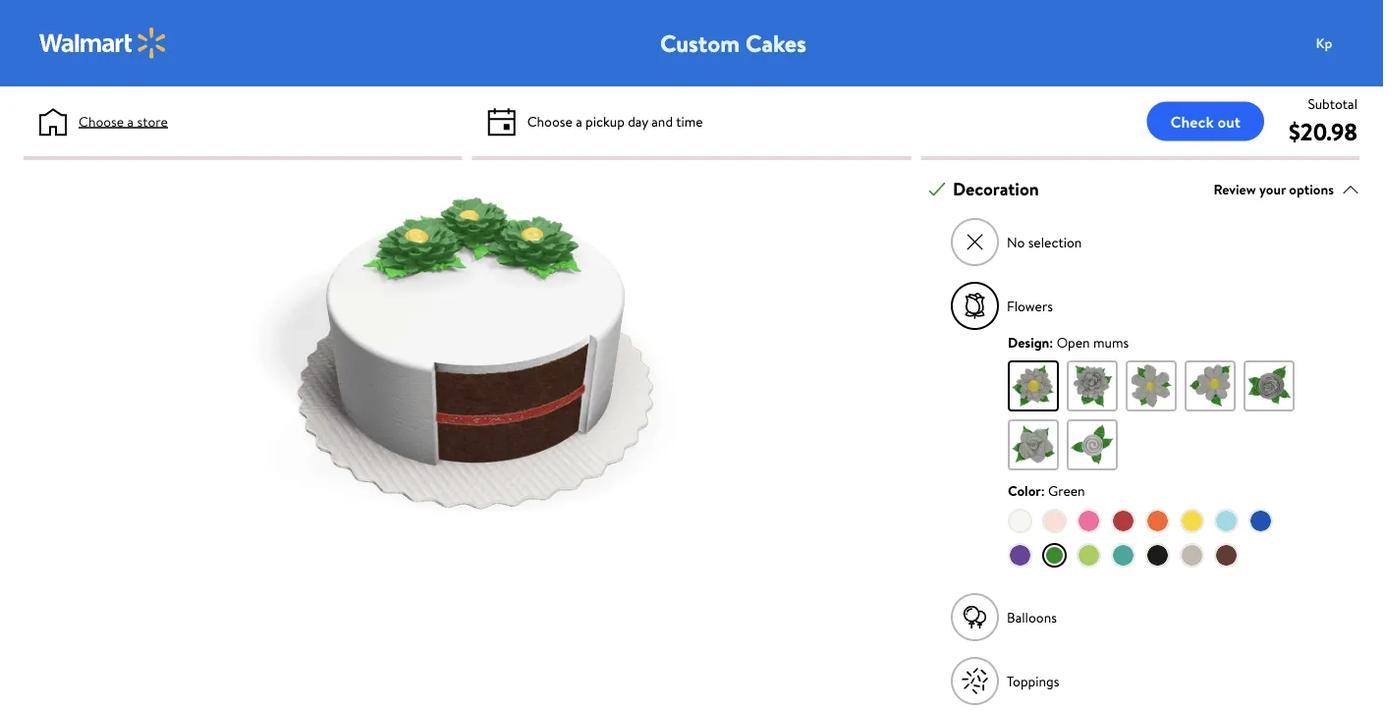 Task type: locate. For each thing, give the bounding box(es) containing it.
1 vertical spatial :
[[1041, 481, 1045, 500]]

choose inside choose a store link
[[79, 112, 124, 131]]

1 horizontal spatial choose
[[527, 112, 573, 131]]

1 horizontal spatial a
[[576, 112, 582, 131]]

day
[[628, 112, 648, 131]]

0 horizontal spatial :
[[1041, 481, 1045, 500]]

$20.98
[[1289, 115, 1358, 148]]

2 a from the left
[[576, 112, 582, 131]]

1 horizontal spatial :
[[1050, 333, 1054, 352]]

choose left pickup on the left top of the page
[[527, 112, 573, 131]]

: left green
[[1041, 481, 1045, 500]]

a left store
[[127, 112, 134, 131]]

0 horizontal spatial a
[[127, 112, 134, 131]]

: left open
[[1050, 333, 1054, 352]]

decoration
[[953, 177, 1039, 202]]

0 horizontal spatial choose
[[79, 112, 124, 131]]

color
[[1008, 481, 1041, 500]]

no selection
[[1007, 233, 1082, 252]]

remove image
[[964, 232, 986, 253]]

1 a from the left
[[127, 112, 134, 131]]

ok image
[[929, 180, 946, 198]]

pickup
[[586, 112, 625, 131]]

a for pickup
[[576, 112, 582, 131]]

choose for choose a store
[[79, 112, 124, 131]]

back to walmart.com image
[[39, 28, 167, 59]]

kp button
[[1305, 24, 1384, 63]]

selection
[[1029, 233, 1082, 252]]

review your options
[[1214, 179, 1334, 199]]

a
[[127, 112, 134, 131], [576, 112, 582, 131]]

open
[[1057, 333, 1090, 352]]

no
[[1007, 233, 1025, 252]]

0 vertical spatial :
[[1050, 333, 1054, 352]]

choose left store
[[79, 112, 124, 131]]

review your options element
[[1214, 179, 1334, 200]]

:
[[1050, 333, 1054, 352], [1041, 481, 1045, 500]]

choose
[[79, 112, 124, 131], [527, 112, 573, 131]]

1 choose from the left
[[79, 112, 124, 131]]

cakes
[[746, 27, 807, 59]]

check out button
[[1147, 102, 1265, 141]]

up arrow image
[[1342, 180, 1360, 198]]

a left pickup on the left top of the page
[[576, 112, 582, 131]]

green
[[1049, 481, 1085, 500]]

custom
[[660, 27, 740, 59]]

choose a store link
[[79, 111, 168, 132]]

design
[[1008, 333, 1050, 352]]

2 choose from the left
[[527, 112, 573, 131]]

toppings
[[1007, 672, 1060, 691]]

check
[[1171, 111, 1214, 132]]

color : green
[[1008, 481, 1085, 500]]



Task type: describe. For each thing, give the bounding box(es) containing it.
time
[[676, 112, 703, 131]]

choose a store
[[79, 112, 168, 131]]

design : open mums
[[1008, 333, 1129, 352]]

: for design
[[1050, 333, 1054, 352]]

a for store
[[127, 112, 134, 131]]

kp
[[1316, 33, 1333, 52]]

store
[[137, 112, 168, 131]]

subtotal $20.98
[[1289, 94, 1358, 148]]

balloons
[[1007, 608, 1057, 627]]

out
[[1218, 111, 1241, 132]]

review your options link
[[1214, 176, 1360, 203]]

review
[[1214, 179, 1256, 199]]

choose a pickup day and time
[[527, 112, 703, 131]]

check out
[[1171, 111, 1241, 132]]

subtotal
[[1308, 94, 1358, 113]]

choose for choose a pickup day and time
[[527, 112, 573, 131]]

and
[[652, 112, 673, 131]]

: for color
[[1041, 481, 1045, 500]]

options
[[1290, 179, 1334, 199]]

custom cakes
[[660, 27, 807, 59]]

your
[[1260, 179, 1286, 199]]

flowers
[[1007, 296, 1053, 316]]

mums
[[1094, 333, 1129, 352]]



Task type: vqa. For each thing, say whether or not it's contained in the screenshot.
the Vibrant in Sponsored $9.08 Vibrant Life XL Cat Corrugate Scratcher Pad, Durable Cat Scratching Toy
no



